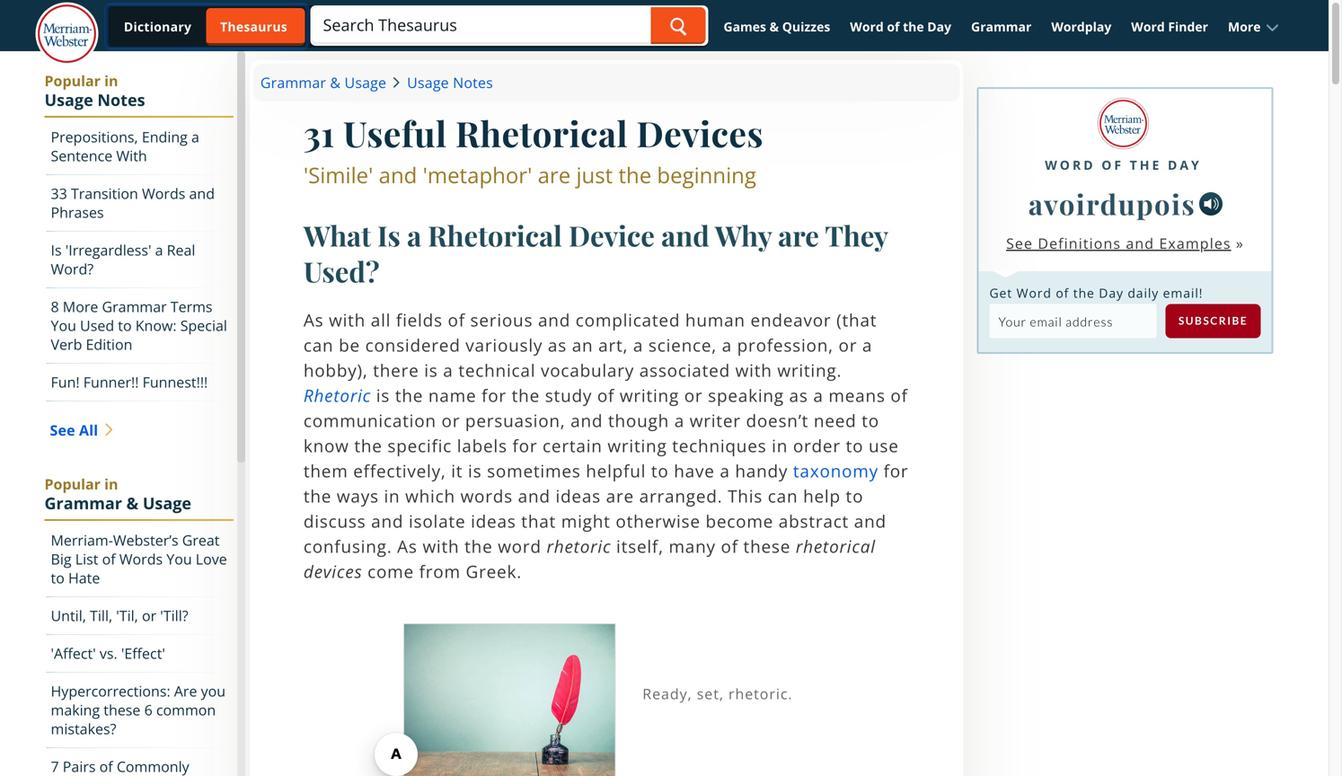 Task type: vqa. For each thing, say whether or not it's contained in the screenshot.
despite
no



Task type: locate. For each thing, give the bounding box(es) containing it.
speaking
[[708, 384, 784, 407]]

0 horizontal spatial with
[[329, 308, 366, 332]]

1 horizontal spatial is
[[424, 359, 438, 382]]

2 vertical spatial with
[[423, 535, 460, 558]]

0 vertical spatial word of the day
[[850, 18, 952, 35]]

2 horizontal spatial for
[[884, 459, 909, 483]]

& for games
[[770, 18, 779, 35]]

writing down though on the bottom left of page
[[608, 434, 667, 457]]

a down techniques
[[720, 459, 730, 483]]

1 horizontal spatial &
[[330, 73, 341, 92]]

1 popular from the top
[[44, 71, 101, 90]]

is down there
[[376, 384, 390, 407]]

a up name
[[443, 359, 454, 382]]

and inside is the name for the study of writing or speaking as a means of communication or persuasion, and though a writer doesn't need to know the specific labels for certain writing techniques in order to use them effectively, it is sometimes helpful to have a handy
[[571, 409, 603, 432]]

quill in ink image
[[404, 624, 616, 777]]

word of the day link
[[842, 11, 960, 43], [1045, 147, 1202, 173]]

ideas up might
[[556, 484, 601, 508]]

1 vertical spatial with
[[736, 359, 773, 382]]

can inside for the ways in which words and ideas are arranged. this can help to discuss and isolate ideas that might otherwise become abstract and confusing. as with the word
[[768, 484, 798, 508]]

in down effectively,
[[384, 484, 400, 508]]

0 horizontal spatial more
[[63, 297, 98, 316]]

1 vertical spatial is
[[376, 384, 390, 407]]

ways
[[337, 484, 379, 508]]

writer
[[690, 409, 741, 432]]

and down avoirdupois "link"
[[1126, 233, 1155, 253]]

1 vertical spatial popular
[[44, 475, 101, 494]]

day up listen to the pronunciation of avoirdupois link
[[1168, 156, 1202, 173]]

popular down see all
[[44, 475, 101, 494]]

2 vertical spatial are
[[606, 484, 634, 508]]

0 vertical spatial &
[[770, 18, 779, 35]]

and down sometimes
[[518, 484, 551, 508]]

1 horizontal spatial word of the day
[[1045, 156, 1202, 173]]

0 vertical spatial is
[[424, 359, 438, 382]]

are inside 31 useful rhetorical devices 'simile' and 'metaphor' are just the beginning
[[538, 160, 571, 190]]

0 vertical spatial words
[[142, 184, 185, 203]]

Subscribe to Word of the Day text field
[[990, 304, 1157, 338]]

be
[[339, 333, 360, 357]]

0 vertical spatial as
[[304, 308, 324, 332]]

just
[[576, 160, 613, 190]]

the up subscribe to word of the day text field
[[1074, 284, 1095, 301]]

common
[[156, 701, 216, 720]]

as inside as with all fields of serious and complicated human endeavor (that can be considered variously as an art, a science, a profession, or a hobby), there is a technical vocabulary associated with writing. rhetoric
[[548, 333, 567, 357]]

these inside hypercorrections: are you making these 6 common mistakes?
[[104, 701, 141, 720]]

rhetoric
[[547, 535, 611, 558]]

grammar up merriam- at the bottom left of page
[[44, 493, 122, 515]]

associated
[[640, 359, 731, 382]]

science,
[[649, 333, 717, 357]]

help
[[804, 484, 841, 508]]

ideas down the "words"
[[471, 510, 516, 533]]

in down doesn't
[[772, 434, 788, 457]]

word finder
[[1132, 18, 1209, 35]]

rhetoric itself, many of these
[[547, 535, 796, 558]]

1 vertical spatial more
[[63, 297, 98, 316]]

with up the from
[[423, 535, 460, 558]]

word finder link
[[1124, 11, 1217, 43]]

day left the grammar link
[[928, 18, 952, 35]]

funnest!!!
[[143, 373, 208, 392]]

certain
[[543, 434, 603, 457]]

you left the used
[[51, 316, 76, 335]]

0 vertical spatial you
[[51, 316, 76, 335]]

1 vertical spatial rhetorical
[[428, 217, 562, 254]]

become
[[706, 510, 774, 533]]

all
[[79, 421, 98, 440]]

& for grammar
[[330, 73, 341, 92]]

arranged.
[[640, 484, 723, 508]]

with up speaking
[[736, 359, 773, 382]]

0 vertical spatial with
[[329, 308, 366, 332]]

0 vertical spatial see
[[1007, 233, 1034, 253]]

this
[[728, 484, 763, 508]]

special
[[180, 316, 227, 335]]

the right just
[[619, 160, 652, 190]]

as with all fields of serious and complicated human endeavor (that can be considered variously as an art, a science, a profession, or a hobby), there is a technical vocabulary associated with writing. rhetoric
[[304, 308, 877, 407]]

1 vertical spatial as
[[790, 384, 809, 407]]

you left love
[[167, 550, 192, 569]]

0 horizontal spatial is
[[51, 240, 62, 260]]

the inside 31 useful rhetorical devices 'simile' and 'metaphor' are just the beginning
[[619, 160, 652, 190]]

0 vertical spatial can
[[304, 333, 334, 357]]

an
[[572, 333, 594, 357]]

grammar inside the popular in grammar & usage
[[44, 493, 122, 515]]

1 vertical spatial &
[[330, 73, 341, 92]]

& up webster's
[[126, 493, 139, 515]]

0 horizontal spatial is
[[376, 384, 390, 407]]

1 vertical spatial see
[[50, 421, 75, 440]]

can
[[304, 333, 334, 357], [768, 484, 798, 508]]

word up avoirdupois "link"
[[1045, 156, 1096, 173]]

0 horizontal spatial can
[[304, 333, 334, 357]]

rhetoric
[[304, 384, 371, 407]]

1 vertical spatial these
[[104, 701, 141, 720]]

2 popular from the top
[[44, 475, 101, 494]]

and up certain
[[571, 409, 603, 432]]

devices
[[637, 110, 764, 156]]

to left 'hate'
[[51, 568, 65, 588]]

in
[[104, 71, 118, 90], [772, 434, 788, 457], [104, 475, 118, 494], [384, 484, 400, 508]]

and up real
[[189, 184, 215, 203]]

to inside for the ways in which words and ideas are arranged. this can help to discuss and isolate ideas that might otherwise become abstract and confusing. as with the word
[[846, 484, 864, 508]]

0 horizontal spatial are
[[538, 160, 571, 190]]

of
[[887, 18, 900, 35], [1102, 156, 1124, 173], [1056, 284, 1070, 301], [448, 308, 465, 332], [598, 384, 615, 407], [891, 384, 908, 407], [721, 535, 739, 558], [102, 550, 116, 569]]

2 horizontal spatial day
[[1168, 156, 1202, 173]]

0 vertical spatial are
[[538, 160, 571, 190]]

popular inside the popular in grammar & usage
[[44, 475, 101, 494]]

0 horizontal spatial you
[[51, 316, 76, 335]]

rhetorical up just
[[456, 110, 628, 156]]

word right quizzes
[[850, 18, 884, 35]]

writing up though on the bottom left of page
[[620, 384, 679, 407]]

that
[[522, 510, 556, 533]]

1 vertical spatial are
[[778, 217, 820, 254]]

1 vertical spatial ideas
[[471, 510, 516, 533]]

means
[[829, 384, 886, 407]]

0 horizontal spatial these
[[104, 701, 141, 720]]

a left real
[[155, 240, 163, 260]]

until,
[[51, 606, 86, 626]]

1 horizontal spatial see
[[1007, 233, 1034, 253]]

more button
[[1220, 11, 1288, 43]]

rhetorical down 'metaphor'
[[428, 217, 562, 254]]

can up hobby),
[[304, 333, 334, 357]]

grammar left wordplay
[[972, 18, 1032, 35]]

notes up the prepositions,
[[97, 89, 145, 111]]

popular
[[44, 71, 101, 90], [44, 475, 101, 494]]

with up be
[[329, 308, 366, 332]]

0 vertical spatial word of the day link
[[842, 11, 960, 43]]

these for of
[[744, 535, 791, 558]]

in inside is the name for the study of writing or speaking as a means of communication or persuasion, and though a writer doesn't need to know the specific labels for certain writing techniques in order to use them effectively, it is sometimes helpful to have a handy
[[772, 434, 788, 457]]

a down writing. on the top right of the page
[[814, 384, 824, 407]]

writing
[[620, 384, 679, 407], [608, 434, 667, 457]]

1 horizontal spatial as
[[790, 384, 809, 407]]

popular down merriam-webster logo link
[[44, 71, 101, 90]]

finder
[[1169, 18, 1209, 35]]

word for leftmost word of the day link
[[850, 18, 884, 35]]

& right games
[[770, 18, 779, 35]]

see for see all
[[50, 421, 75, 440]]

0 vertical spatial more
[[1229, 18, 1261, 35]]

prepositions,
[[51, 127, 138, 146]]

2 horizontal spatial with
[[736, 359, 773, 382]]

see up get
[[1007, 233, 1034, 253]]

are
[[538, 160, 571, 190], [778, 217, 820, 254], [606, 484, 634, 508]]

& inside the popular in grammar & usage
[[126, 493, 139, 515]]

notes down search search box
[[453, 73, 493, 92]]

grammar inside 8 more grammar terms you used to know: special verb edition
[[102, 297, 167, 316]]

isolate
[[409, 510, 466, 533]]

more right finder
[[1229, 18, 1261, 35]]

or inside as with all fields of serious and complicated human endeavor (that can be considered variously as an art, a science, a profession, or a hobby), there is a technical vocabulary associated with writing. rhetoric
[[839, 333, 858, 357]]

0 horizontal spatial ideas
[[471, 510, 516, 533]]

popular inside 'popular in usage notes'
[[44, 71, 101, 90]]

for down use at right bottom
[[884, 459, 909, 483]]

are right why
[[778, 217, 820, 254]]

in up the prepositions,
[[104, 71, 118, 90]]

words right the list
[[119, 550, 163, 569]]

2 vertical spatial &
[[126, 493, 139, 515]]

get
[[990, 284, 1013, 301]]

2 horizontal spatial &
[[770, 18, 779, 35]]

vs.
[[100, 644, 117, 663]]

1 horizontal spatial these
[[744, 535, 791, 558]]

considered
[[365, 333, 461, 357]]

1 horizontal spatial can
[[768, 484, 798, 508]]

0 horizontal spatial as
[[548, 333, 567, 357]]

None submit
[[1166, 304, 1261, 338]]

they
[[825, 217, 888, 254]]

as down writing. on the top right of the page
[[790, 384, 809, 407]]

a right ending
[[191, 127, 199, 146]]

2 horizontal spatial are
[[778, 217, 820, 254]]

the down merriam webster "image"
[[1130, 156, 1162, 173]]

for up sometimes
[[513, 434, 538, 457]]

can inside as with all fields of serious and complicated human endeavor (that can be considered variously as an art, a science, a profession, or a hobby), there is a technical vocabulary associated with writing. rhetoric
[[304, 333, 334, 357]]

1 horizontal spatial are
[[606, 484, 634, 508]]

0 horizontal spatial &
[[126, 493, 139, 515]]

and right the serious
[[538, 308, 571, 332]]

1 horizontal spatial for
[[513, 434, 538, 457]]

mistakes?
[[51, 719, 116, 739]]

these left 6
[[104, 701, 141, 720]]

and inside the what is a rhetorical device and why are they used?
[[662, 217, 710, 254]]

words inside the 33 transition words and phrases
[[142, 184, 185, 203]]

fun!
[[51, 373, 80, 392]]

1 vertical spatial words
[[119, 550, 163, 569]]

to down taxonomy at the right
[[846, 484, 864, 508]]

discuss
[[304, 510, 366, 533]]

of up subscribe to word of the day text field
[[1056, 284, 1070, 301]]

merriam webster image
[[1098, 98, 1149, 149]]

more inside 8 more grammar terms you used to know: special verb edition
[[63, 297, 98, 316]]

serious
[[471, 308, 533, 332]]

a right the what
[[407, 217, 421, 254]]

1 vertical spatial as
[[397, 535, 418, 558]]

1 horizontal spatial with
[[423, 535, 460, 558]]

0 horizontal spatial word of the day
[[850, 18, 952, 35]]

1 vertical spatial you
[[167, 550, 192, 569]]

notes inside 'popular in usage notes'
[[97, 89, 145, 111]]

sentence
[[51, 146, 113, 165]]

0 horizontal spatial as
[[304, 308, 324, 332]]

helpful
[[586, 459, 646, 483]]

is right it
[[468, 459, 482, 483]]

0 vertical spatial rhetorical
[[456, 110, 628, 156]]

0 horizontal spatial notes
[[97, 89, 145, 111]]

or down the (that on the right
[[839, 333, 858, 357]]

& up the 31
[[330, 73, 341, 92]]

see left all
[[50, 421, 75, 440]]

usage notes link
[[400, 71, 493, 94]]

'til,
[[116, 606, 138, 626]]

study
[[545, 384, 592, 407]]

0 horizontal spatial day
[[928, 18, 952, 35]]

and left why
[[662, 217, 710, 254]]

a
[[191, 127, 199, 146], [407, 217, 421, 254], [155, 240, 163, 260], [634, 333, 644, 357], [722, 333, 732, 357], [863, 333, 873, 357], [443, 359, 454, 382], [814, 384, 824, 407], [675, 409, 685, 432], [720, 459, 730, 483]]

day left daily
[[1099, 284, 1124, 301]]

handy
[[736, 459, 788, 483]]

see inside see all link
[[50, 421, 75, 440]]

of right the list
[[102, 550, 116, 569]]

as up come on the bottom left
[[397, 535, 418, 558]]

and down "useful"
[[379, 160, 417, 190]]

0 horizontal spatial see
[[50, 421, 75, 440]]

(that
[[837, 308, 877, 332]]

word of the day
[[850, 18, 952, 35], [1045, 156, 1202, 173]]

0 vertical spatial writing
[[620, 384, 679, 407]]

1 vertical spatial day
[[1168, 156, 1202, 173]]

word?
[[51, 259, 94, 279]]

1 horizontal spatial more
[[1229, 18, 1261, 35]]

2 horizontal spatial is
[[468, 459, 482, 483]]

and down ways
[[371, 510, 404, 533]]

quizzes
[[783, 18, 831, 35]]

as up hobby),
[[304, 308, 324, 332]]

daily
[[1128, 284, 1160, 301]]

in inside 'popular in usage notes'
[[104, 71, 118, 90]]

as left an
[[548, 333, 567, 357]]

a right art,
[[634, 333, 644, 357]]

and inside 31 useful rhetorical devices 'simile' and 'metaphor' are just the beginning
[[379, 160, 417, 190]]

0 horizontal spatial word of the day link
[[842, 11, 960, 43]]

1 horizontal spatial as
[[397, 535, 418, 558]]

is down considered at the top
[[424, 359, 438, 382]]

verb
[[51, 335, 82, 354]]

1 vertical spatial can
[[768, 484, 798, 508]]

what
[[304, 217, 371, 254]]

it
[[451, 459, 463, 483]]

in down see all link
[[104, 475, 118, 494]]

0 vertical spatial these
[[744, 535, 791, 558]]

the up persuasion,
[[512, 384, 540, 407]]

of right 'fields'
[[448, 308, 465, 332]]

1 horizontal spatial word of the day link
[[1045, 147, 1202, 173]]

more
[[1229, 18, 1261, 35], [63, 297, 98, 316]]

or down name
[[442, 409, 460, 432]]

the
[[903, 18, 924, 35], [1130, 156, 1162, 173], [619, 160, 652, 190], [1074, 284, 1095, 301], [395, 384, 423, 407], [512, 384, 540, 407], [354, 434, 383, 457], [304, 484, 332, 508], [465, 535, 493, 558]]

can down handy
[[768, 484, 798, 508]]

of right means
[[891, 384, 908, 407]]

0 vertical spatial day
[[928, 18, 952, 35]]

word left finder
[[1132, 18, 1165, 35]]

2 vertical spatial for
[[884, 459, 909, 483]]

1 horizontal spatial ideas
[[556, 484, 601, 508]]

1 horizontal spatial you
[[167, 550, 192, 569]]

to right the used
[[118, 316, 132, 335]]

2 vertical spatial day
[[1099, 284, 1124, 301]]

as inside is the name for the study of writing or speaking as a means of communication or persuasion, and though a writer doesn't need to know the specific labels for certain writing techniques in order to use them effectively, it is sometimes helpful to have a handy
[[790, 384, 809, 407]]

0 vertical spatial as
[[548, 333, 567, 357]]

1 horizontal spatial is
[[377, 217, 401, 254]]

these down become at the right bottom
[[744, 535, 791, 558]]

8
[[51, 297, 59, 316]]

techniques
[[672, 434, 767, 457]]

grammar up edition on the top of the page
[[102, 297, 167, 316]]

0 vertical spatial for
[[482, 384, 507, 407]]

1 vertical spatial word of the day link
[[1045, 147, 1202, 173]]

avoirdupois
[[1029, 185, 1196, 222]]

for down technical
[[482, 384, 507, 407]]

for inside for the ways in which words and ideas are arranged. this can help to discuss and isolate ideas that might otherwise become abstract and confusing. as with the word
[[884, 459, 909, 483]]

word for word finder link
[[1132, 18, 1165, 35]]

words down with
[[142, 184, 185, 203]]

word
[[850, 18, 884, 35], [1132, 18, 1165, 35], [1045, 156, 1096, 173], [1017, 284, 1052, 301]]

is right the what
[[377, 217, 401, 254]]

used
[[80, 316, 114, 335]]

usage notes
[[407, 73, 493, 92]]

0 vertical spatial popular
[[44, 71, 101, 90]]

more right 8
[[63, 297, 98, 316]]

for the ways in which words and ideas are arranged. this can help to discuss and isolate ideas that might otherwise become abstract and confusing. as with the word
[[304, 459, 909, 558]]

are inside the what is a rhetorical device and why are they used?
[[778, 217, 820, 254]]

is 'irregardless' a real word?
[[51, 240, 195, 279]]



Task type: describe. For each thing, give the bounding box(es) containing it.
day for the bottom word of the day link
[[1168, 156, 1202, 173]]

merriam-webster's great big list of words you love to hate link
[[46, 522, 234, 598]]

merriam-
[[51, 531, 113, 550]]

a inside the what is a rhetorical device and why are they used?
[[407, 217, 421, 254]]

vocabulary
[[541, 359, 635, 382]]

more inside dropdown button
[[1229, 18, 1261, 35]]

art,
[[599, 333, 628, 357]]

as inside for the ways in which words and ideas are arranged. this can help to discuss and isolate ideas that might otherwise become abstract and confusing. as with the word
[[397, 535, 418, 558]]

listen to the pronunciation of avoirdupois link
[[1200, 192, 1223, 216]]

a inside prepositions, ending a sentence with
[[191, 127, 199, 146]]

what is a rhetorical device and why are they used?
[[304, 217, 888, 290]]

hypercorrections:
[[51, 682, 170, 701]]

popular in usage notes
[[44, 71, 145, 111]]

merriam-webster logo link
[[36, 2, 98, 67]]

is inside as with all fields of serious and complicated human endeavor (that can be considered variously as an art, a science, a profession, or a hobby), there is a technical vocabulary associated with writing. rhetoric
[[424, 359, 438, 382]]

labels
[[457, 434, 508, 457]]

might
[[561, 510, 611, 533]]

are
[[174, 682, 197, 701]]

the down communication
[[354, 434, 383, 457]]

rhetorical inside the what is a rhetorical device and why are they used?
[[428, 217, 562, 254]]

words inside merriam-webster's great big list of words you love to hate
[[119, 550, 163, 569]]

merriam-webster's great big list of words you love to hate
[[51, 531, 227, 588]]

ready,
[[643, 684, 693, 704]]

need
[[814, 409, 857, 432]]

of inside as with all fields of serious and complicated human endeavor (that can be considered variously as an art, a science, a profession, or a hobby), there is a technical vocabulary associated with writing. rhetoric
[[448, 308, 465, 332]]

funner!!
[[83, 373, 139, 392]]

1 vertical spatial word of the day
[[1045, 156, 1202, 173]]

big
[[51, 550, 72, 569]]

'affect'
[[51, 644, 96, 663]]

0 vertical spatial ideas
[[556, 484, 601, 508]]

though
[[608, 409, 670, 432]]

of down become at the right bottom
[[721, 535, 739, 558]]

toggle search dictionary/thesaurus image
[[206, 8, 305, 46]]

great
[[182, 531, 220, 550]]

are inside for the ways in which words and ideas are arranged. this can help to discuss and isolate ideas that might otherwise become abstract and confusing. as with the word
[[606, 484, 634, 508]]

8 more grammar terms you used to know: special verb edition link
[[46, 288, 234, 364]]

see definitions and examples »
[[1007, 233, 1245, 253]]

31
[[304, 110, 335, 156]]

merriam webster - established 1828 image
[[36, 2, 98, 67]]

itself,
[[617, 535, 664, 558]]

a left writer
[[675, 409, 685, 432]]

of right quizzes
[[887, 18, 900, 35]]

are for rhetorical
[[778, 217, 820, 254]]

to inside 8 more grammar terms you used to know: special verb edition
[[118, 316, 132, 335]]

1 vertical spatial for
[[513, 434, 538, 457]]

email!
[[1164, 284, 1204, 301]]

'till?
[[160, 606, 188, 626]]

0 horizontal spatial for
[[482, 384, 507, 407]]

is inside the what is a rhetorical device and why are they used?
[[377, 217, 401, 254]]

otherwise
[[616, 510, 701, 533]]

as inside as with all fields of serious and complicated human endeavor (that can be considered variously as an art, a science, a profession, or a hobby), there is a technical vocabulary associated with writing. rhetoric
[[304, 308, 324, 332]]

terms
[[171, 297, 213, 316]]

examples
[[1160, 233, 1232, 253]]

use
[[869, 434, 899, 457]]

33 transition words and phrases link
[[46, 175, 234, 232]]

grammar up the 31
[[260, 73, 326, 92]]

can for help
[[768, 484, 798, 508]]

rhetoric link
[[304, 384, 371, 407]]

31 useful rhetorical devices 'simile' and 'metaphor' are just the beginning
[[304, 110, 764, 190]]

word right get
[[1017, 284, 1052, 301]]

33
[[51, 184, 67, 203]]

in inside the popular in grammar & usage
[[104, 475, 118, 494]]

many
[[669, 535, 716, 558]]

of down vocabulary
[[598, 384, 615, 407]]

popular for grammar
[[44, 475, 101, 494]]

see definitions and examples link
[[1007, 233, 1232, 253]]

and inside the 33 transition words and phrases
[[189, 184, 215, 203]]

the left the grammar link
[[903, 18, 924, 35]]

wordplay link
[[1044, 11, 1120, 43]]

1 vertical spatial writing
[[608, 434, 667, 457]]

from
[[419, 560, 461, 583]]

fun! funner!! funnest!!! link
[[46, 364, 234, 402]]

used?
[[304, 253, 380, 290]]

search word image
[[670, 17, 687, 36]]

greek.
[[466, 560, 522, 583]]

»
[[1237, 233, 1245, 253]]

order
[[793, 434, 841, 457]]

rhetoric.
[[729, 684, 793, 704]]

grammar & usage
[[260, 73, 387, 92]]

until, till, 'til, or 'till?
[[51, 606, 188, 626]]

device
[[569, 217, 655, 254]]

of up the avoirdupois
[[1102, 156, 1124, 173]]

why
[[715, 217, 772, 254]]

hypercorrections: are you making these 6 common mistakes? link
[[46, 673, 234, 749]]

which
[[405, 484, 456, 508]]

till,
[[90, 606, 112, 626]]

see for see definitions and examples »
[[1007, 233, 1034, 253]]

usage inside 'popular in usage notes'
[[44, 89, 93, 111]]

2 vertical spatial is
[[468, 459, 482, 483]]

with inside for the ways in which words and ideas are arranged. this can help to discuss and isolate ideas that might otherwise become abstract and confusing. as with the word
[[423, 535, 460, 558]]

get word of the day daily email!
[[990, 284, 1204, 301]]

to up arranged.
[[651, 459, 669, 483]]

making
[[51, 701, 100, 720]]

sometimes
[[487, 459, 581, 483]]

Search search field
[[312, 7, 706, 44]]

avoirdupois link
[[1029, 183, 1196, 224]]

hypercorrections: are you making these 6 common mistakes?
[[51, 682, 226, 739]]

is inside is 'irregardless' a real word?
[[51, 240, 62, 260]]

have
[[674, 459, 715, 483]]

grammar & usage link
[[260, 71, 394, 94]]

fun! funner!! funnest!!!
[[51, 373, 208, 392]]

'effect'
[[121, 644, 165, 663]]

1 horizontal spatial notes
[[453, 73, 493, 92]]

day for leftmost word of the day link
[[928, 18, 952, 35]]

popular for usage
[[44, 71, 101, 90]]

webster's
[[113, 531, 178, 550]]

profession,
[[738, 333, 834, 357]]

or right 'til,
[[142, 606, 157, 626]]

devices
[[304, 560, 363, 583]]

grammar link
[[963, 11, 1040, 43]]

33 transition words and phrases
[[51, 184, 215, 222]]

listen to the pronunciation of avoirdupois image
[[1200, 192, 1223, 216]]

the up greek.
[[465, 535, 493, 558]]

word for the bottom word of the day link
[[1045, 156, 1096, 173]]

know
[[304, 434, 349, 457]]

a down human
[[722, 333, 732, 357]]

or down associated on the top of page
[[685, 384, 703, 407]]

and inside as with all fields of serious and complicated human endeavor (that can be considered variously as an art, a science, a profession, or a hobby), there is a technical vocabulary associated with writing. rhetoric
[[538, 308, 571, 332]]

'affect' vs. 'effect'
[[51, 644, 165, 663]]

to up use at right bottom
[[862, 409, 880, 432]]

is the name for the study of writing or speaking as a means of communication or persuasion, and though a writer doesn't need to know the specific labels for certain writing techniques in order to use them effectively, it is sometimes helpful to have a handy
[[304, 384, 908, 483]]

a inside is 'irregardless' a real word?
[[155, 240, 163, 260]]

hate
[[68, 568, 100, 588]]

in inside for the ways in which words and ideas are arranged. this can help to discuss and isolate ideas that might otherwise become abstract and confusing. as with the word
[[384, 484, 400, 508]]

a down the (that on the right
[[863, 333, 873, 357]]

transition
[[71, 184, 138, 203]]

until, till, 'til, or 'till? link
[[46, 598, 234, 635]]

to left use at right bottom
[[846, 434, 864, 457]]

can for be
[[304, 333, 334, 357]]

rhetorical inside 31 useful rhetorical devices 'simile' and 'metaphor' are just the beginning
[[456, 110, 628, 156]]

the down there
[[395, 384, 423, 407]]

the down the them
[[304, 484, 332, 508]]

see all
[[50, 421, 98, 440]]

confusing.
[[304, 535, 392, 558]]

usage inside the popular in grammar & usage
[[143, 493, 191, 515]]

these for making
[[104, 701, 141, 720]]

you inside merriam-webster's great big list of words you love to hate
[[167, 550, 192, 569]]

games
[[724, 18, 767, 35]]

are for devices
[[538, 160, 571, 190]]

6
[[144, 701, 153, 720]]

8 more grammar terms you used to know: special verb edition
[[51, 297, 227, 354]]

set,
[[697, 684, 724, 704]]

to inside merriam-webster's great big list of words you love to hate
[[51, 568, 65, 588]]

you inside 8 more grammar terms you used to know: special verb edition
[[51, 316, 76, 335]]

hobby),
[[304, 359, 368, 382]]

1 horizontal spatial day
[[1099, 284, 1124, 301]]

and up "rhetorical"
[[855, 510, 887, 533]]

of inside merriam-webster's great big list of words you love to hate
[[102, 550, 116, 569]]

them
[[304, 459, 348, 483]]



